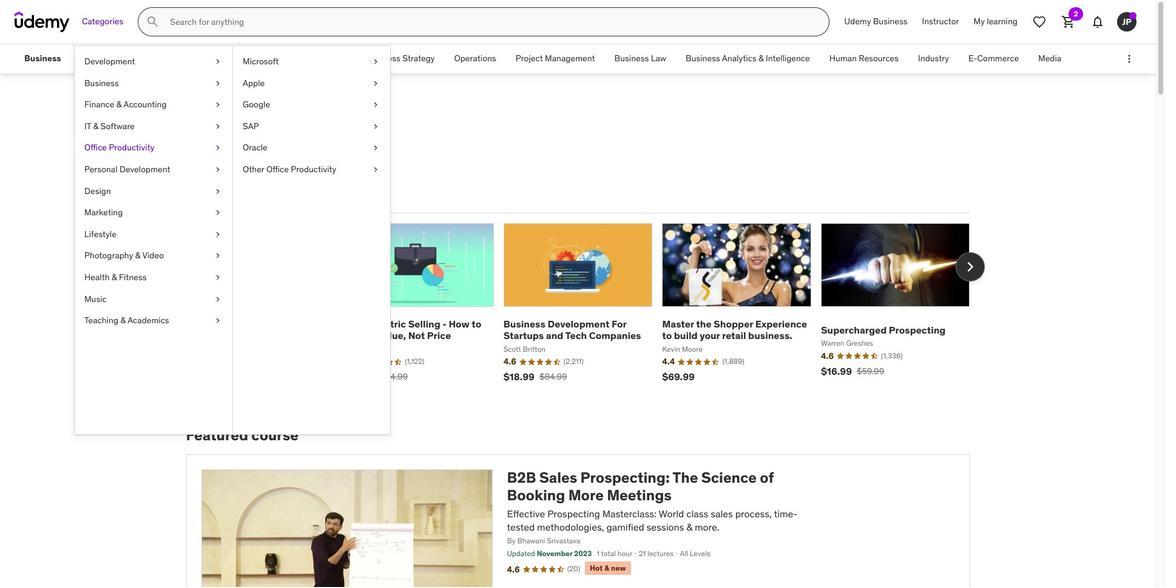 Task type: vqa. For each thing, say whether or not it's contained in the screenshot.
the topmost recent
no



Task type: describe. For each thing, give the bounding box(es) containing it.
xsmall image for office productivity
[[213, 142, 223, 154]]

2 link
[[1055, 7, 1084, 36]]

xsmall image for lifestyle
[[213, 229, 223, 241]]

xsmall image for oracle
[[371, 142, 381, 154]]

operations link
[[445, 44, 506, 73]]

on
[[365, 330, 376, 342]]

price
[[427, 330, 451, 342]]

office productivity link
[[75, 137, 233, 159]]

it & software
[[84, 121, 135, 132]]

to inside master the shopper experience to build your retail business.
[[663, 330, 672, 342]]

all levels
[[680, 550, 711, 559]]

gamified
[[607, 522, 645, 534]]

business left 'arrow pointing to subcategory menu links' image
[[24, 53, 61, 64]]

my learning link
[[967, 7, 1026, 36]]

udemy image
[[15, 12, 70, 32]]

build
[[675, 330, 698, 342]]

featured
[[186, 426, 248, 445]]

1 horizontal spatial productivity
[[291, 164, 337, 175]]

udemy business link
[[838, 7, 915, 36]]

e-
[[969, 53, 978, 64]]

software
[[101, 121, 135, 132]]

project management
[[516, 53, 595, 64]]

2
[[1074, 9, 1079, 18]]

business left law
[[615, 53, 649, 64]]

world
[[659, 508, 685, 520]]

apple link
[[233, 73, 390, 94]]

music
[[84, 294, 107, 305]]

wishlist image
[[1033, 15, 1048, 29]]

0 horizontal spatial office
[[84, 142, 107, 153]]

google link
[[233, 94, 390, 116]]

xsmall image for health & fitness
[[213, 272, 223, 284]]

booking
[[507, 486, 566, 505]]

prospecting inside "carousel" element
[[890, 324, 946, 336]]

experience
[[756, 318, 808, 330]]

0 horizontal spatial productivity
[[109, 142, 154, 153]]

media
[[1039, 53, 1062, 64]]

1 horizontal spatial office
[[267, 164, 289, 175]]

business strategy link
[[357, 44, 445, 73]]

lifestyle
[[84, 229, 117, 240]]

marketing
[[84, 207, 123, 218]]

jp
[[1123, 16, 1132, 27]]

for
[[612, 318, 627, 330]]

of
[[761, 469, 774, 488]]

1 management from the left
[[257, 53, 307, 64]]

retail
[[723, 330, 747, 342]]

other office productivity link
[[233, 159, 390, 181]]

submit search image
[[146, 15, 161, 29]]

intelligence
[[766, 53, 811, 64]]

xsmall image for personal development
[[213, 164, 223, 176]]

value centric selling - how to sell on value, not price link
[[345, 318, 482, 342]]

course
[[252, 426, 299, 445]]

& inside b2b sales prospecting: the science of booking more meetings effective prospecting masterclass: world class sales process, time- tested methodologies, gamified sessions & more. by bhawani srivastava
[[687, 522, 693, 534]]

business analytics & intelligence
[[686, 53, 811, 64]]

0 horizontal spatial business link
[[15, 44, 71, 73]]

meetings
[[607, 486, 672, 505]]

categories button
[[75, 7, 131, 36]]

business up finance
[[84, 77, 119, 88]]

the
[[697, 318, 712, 330]]

health
[[84, 272, 110, 283]]

entrepreneurship
[[91, 53, 158, 64]]

(20)
[[568, 565, 581, 574]]

srivastava
[[547, 537, 581, 546]]

music link
[[75, 289, 233, 310]]

udemy business
[[845, 16, 908, 27]]

& inside business analytics & intelligence link
[[759, 53, 764, 64]]

video
[[142, 250, 164, 261]]

e-commerce
[[969, 53, 1020, 64]]

sap link
[[233, 116, 390, 137]]

accounting
[[124, 99, 167, 110]]

1
[[597, 550, 600, 559]]

photography & video link
[[75, 246, 233, 267]]

xsmall image for business
[[213, 77, 223, 89]]

21
[[639, 550, 646, 559]]

development link
[[75, 51, 233, 73]]

human resources link
[[820, 44, 909, 73]]

next image
[[961, 257, 980, 277]]

hot & new
[[590, 564, 626, 573]]

0 vertical spatial development
[[84, 56, 135, 67]]

e-commerce link
[[959, 44, 1029, 73]]

master
[[663, 318, 695, 330]]

1 horizontal spatial business link
[[75, 73, 233, 94]]

my
[[974, 16, 986, 27]]

xsmall image for sap
[[371, 121, 381, 133]]

updated
[[507, 550, 535, 559]]

popular
[[214, 191, 250, 204]]

shopper
[[714, 318, 754, 330]]

jp link
[[1113, 7, 1142, 36]]

prospecting inside b2b sales prospecting: the science of booking more meetings effective prospecting masterclass: world class sales process, time- tested methodologies, gamified sessions & more. by bhawani srivastava
[[548, 508, 600, 520]]

to inside value centric selling - how to sell on value, not price
[[472, 318, 482, 330]]

operations
[[455, 53, 497, 64]]

instructor
[[923, 16, 960, 27]]

Search for anything text field
[[168, 12, 815, 32]]

process,
[[736, 508, 772, 520]]

health & fitness link
[[75, 267, 233, 289]]

0 vertical spatial sales
[[186, 102, 237, 128]]

shopping cart with 2 items image
[[1062, 15, 1077, 29]]

human
[[830, 53, 857, 64]]

xsmall image for google
[[371, 99, 381, 111]]

sales
[[711, 508, 733, 520]]

4.6
[[507, 565, 520, 576]]

startups
[[504, 330, 544, 342]]

0 horizontal spatial to
[[246, 155, 261, 174]]

xsmall image for music
[[213, 294, 223, 306]]

oracle
[[243, 142, 268, 153]]

xsmall image for other office productivity
[[371, 164, 381, 176]]

you
[[290, 155, 315, 174]]

photography & video
[[84, 250, 164, 261]]

commerce
[[978, 53, 1020, 64]]

business left strategy
[[366, 53, 401, 64]]

business inside business development for startups and tech companies
[[504, 318, 546, 330]]

& for health & fitness
[[112, 272, 117, 283]]

xsmall image for microsoft
[[371, 56, 381, 68]]



Task type: locate. For each thing, give the bounding box(es) containing it.
b2b sales prospecting: the science of booking more meetings effective prospecting masterclass: world class sales process, time- tested methodologies, gamified sessions & more. by bhawani srivastava
[[507, 469, 798, 546]]

project management link
[[506, 44, 605, 73]]

2 vertical spatial development
[[548, 318, 610, 330]]

value
[[345, 318, 370, 330]]

1 horizontal spatial sales
[[540, 469, 578, 488]]

b2b
[[507, 469, 536, 488]]

business link
[[15, 44, 71, 73], [75, 73, 233, 94]]

law
[[651, 53, 667, 64]]

0 vertical spatial courses
[[241, 102, 320, 128]]

other office productivity
[[243, 164, 337, 175]]

1 horizontal spatial management
[[545, 53, 595, 64]]

prospecting
[[890, 324, 946, 336], [548, 508, 600, 520]]

business link up the accounting
[[75, 73, 233, 94]]

most
[[189, 191, 212, 204]]

xsmall image inside design link
[[213, 186, 223, 197]]

photography
[[84, 250, 133, 261]]

2 horizontal spatial to
[[663, 330, 672, 342]]

& right health
[[112, 272, 117, 283]]

business left analytics on the right of the page
[[686, 53, 721, 64]]

time-
[[775, 508, 798, 520]]

xsmall image inside apple link
[[371, 77, 381, 89]]

& down class
[[687, 522, 693, 534]]

& left video
[[135, 250, 140, 261]]

xsmall image inside microsoft link
[[371, 56, 381, 68]]

new
[[612, 564, 626, 573]]

health & fitness
[[84, 272, 147, 283]]

& right hot
[[605, 564, 610, 573]]

xsmall image for finance & accounting
[[213, 99, 223, 111]]

1 vertical spatial office
[[267, 164, 289, 175]]

sales right the b2b
[[540, 469, 578, 488]]

sap
[[243, 121, 259, 132]]

& for photography & video
[[135, 250, 140, 261]]

& right teaching
[[121, 315, 126, 326]]

oracle link
[[233, 137, 390, 159]]

updated november 2023
[[507, 550, 592, 559]]

it
[[84, 121, 91, 132]]

xsmall image inside other office productivity link
[[371, 164, 381, 176]]

& inside health & fitness link
[[112, 272, 117, 283]]

business analytics & intelligence link
[[677, 44, 820, 73]]

you have alerts image
[[1130, 12, 1137, 19]]

instructor link
[[915, 7, 967, 36]]

xsmall image inside teaching & academics link
[[213, 315, 223, 327]]

microsoft
[[243, 56, 279, 67]]

0 vertical spatial productivity
[[109, 142, 154, 153]]

sessions
[[647, 522, 685, 534]]

xsmall image inside office productivity link
[[213, 142, 223, 154]]

apple
[[243, 77, 265, 88]]

hour
[[618, 550, 633, 559]]

-
[[443, 318, 447, 330]]

0 vertical spatial prospecting
[[890, 324, 946, 336]]

1 vertical spatial development
[[120, 164, 170, 175]]

2023
[[574, 550, 592, 559]]

productivity
[[109, 142, 154, 153], [291, 164, 337, 175]]

to left build
[[663, 330, 672, 342]]

& inside it & software link
[[93, 121, 99, 132]]

1 vertical spatial productivity
[[291, 164, 337, 175]]

xsmall image inside music link
[[213, 294, 223, 306]]

office right other
[[267, 164, 289, 175]]

more subcategory menu links image
[[1124, 53, 1136, 65]]

21 lectures
[[639, 550, 674, 559]]

xsmall image inside the "finance & accounting" link
[[213, 99, 223, 111]]

methodologies,
[[537, 522, 605, 534]]

teaching & academics
[[84, 315, 169, 326]]

xsmall image for it & software
[[213, 121, 223, 133]]

by
[[507, 537, 516, 546]]

management
[[257, 53, 307, 64], [545, 53, 595, 64]]

media link
[[1029, 44, 1072, 73]]

business right the udemy
[[874, 16, 908, 27]]

xsmall image inside "oracle" link
[[371, 142, 381, 154]]

started
[[318, 155, 369, 174]]

productivity up personal development
[[109, 142, 154, 153]]

courses
[[241, 102, 320, 128], [186, 155, 243, 174]]

xsmall image for design
[[213, 186, 223, 197]]

entrepreneurship link
[[82, 44, 167, 73]]

carousel element
[[186, 223, 985, 399]]

other
[[243, 164, 264, 175]]

total
[[602, 550, 616, 559]]

development for personal
[[120, 164, 170, 175]]

finance & accounting
[[84, 99, 167, 110]]

xsmall image inside marketing link
[[213, 207, 223, 219]]

1 horizontal spatial prospecting
[[890, 324, 946, 336]]

management right project
[[545, 53, 595, 64]]

development for business
[[548, 318, 610, 330]]

& for finance & accounting
[[116, 99, 122, 110]]

your
[[700, 330, 720, 342]]

xsmall image
[[213, 56, 223, 68], [213, 77, 223, 89], [213, 99, 223, 111], [213, 121, 223, 133], [371, 142, 381, 154], [213, 294, 223, 306]]

1 horizontal spatial to
[[472, 318, 482, 330]]

xsmall image inside lifestyle link
[[213, 229, 223, 241]]

notifications image
[[1091, 15, 1106, 29]]

business inside "link"
[[874, 16, 908, 27]]

& right analytics on the right of the page
[[759, 53, 764, 64]]

xsmall image inside the sap link
[[371, 121, 381, 133]]

xsmall image inside photography & video link
[[213, 250, 223, 262]]

1 vertical spatial prospecting
[[548, 508, 600, 520]]

courses to get you started
[[186, 155, 369, 174]]

class
[[687, 508, 709, 520]]

xsmall image for apple
[[371, 77, 381, 89]]

& right it
[[93, 121, 99, 132]]

resources
[[859, 53, 899, 64]]

business development for startups and tech companies
[[504, 318, 642, 342]]

to right how
[[472, 318, 482, 330]]

0 horizontal spatial sales
[[186, 102, 237, 128]]

sales left sap
[[186, 102, 237, 128]]

& inside the "finance & accounting" link
[[116, 99, 122, 110]]

& right finance
[[116, 99, 122, 110]]

teaching
[[84, 315, 118, 326]]

effective
[[507, 508, 545, 520]]

science
[[702, 469, 757, 488]]

development
[[84, 56, 135, 67], [120, 164, 170, 175], [548, 318, 610, 330]]

business.
[[749, 330, 793, 342]]

xsmall image for marketing
[[213, 207, 223, 219]]

finance
[[84, 99, 114, 110]]

strategy
[[403, 53, 435, 64]]

all
[[680, 550, 689, 559]]

and
[[546, 330, 564, 342]]

productivity down "oracle" link
[[291, 164, 337, 175]]

marketing link
[[75, 202, 233, 224]]

design
[[84, 186, 111, 196]]

xsmall image inside development link
[[213, 56, 223, 68]]

1 vertical spatial courses
[[186, 155, 243, 174]]

levels
[[690, 550, 711, 559]]

xsmall image for teaching & academics
[[213, 315, 223, 327]]

supercharged prospecting link
[[822, 324, 946, 336]]

project
[[516, 53, 543, 64]]

business link down udemy "image"
[[15, 44, 71, 73]]

management up "apple"
[[257, 53, 307, 64]]

tech
[[566, 330, 587, 342]]

sell
[[345, 330, 363, 342]]

arrow pointing to subcategory menu links image
[[71, 44, 82, 73]]

development inside business development for startups and tech companies
[[548, 318, 610, 330]]

0 horizontal spatial prospecting
[[548, 508, 600, 520]]

how
[[449, 318, 470, 330]]

value,
[[378, 330, 406, 342]]

0 horizontal spatial management
[[257, 53, 307, 64]]

xsmall image inside personal development link
[[213, 164, 223, 176]]

business left and on the left bottom of the page
[[504, 318, 546, 330]]

xsmall image inside health & fitness link
[[213, 272, 223, 284]]

business development for startups and tech companies link
[[504, 318, 642, 342]]

& for teaching & academics
[[121, 315, 126, 326]]

& inside teaching & academics link
[[121, 315, 126, 326]]

xsmall image for photography & video
[[213, 250, 223, 262]]

xsmall image inside google link
[[371, 99, 381, 111]]

fitness
[[119, 272, 147, 283]]

sales inside b2b sales prospecting: the science of booking more meetings effective prospecting masterclass: world class sales process, time- tested methodologies, gamified sessions & more. by bhawani srivastava
[[540, 469, 578, 488]]

1 vertical spatial sales
[[540, 469, 578, 488]]

xsmall image inside it & software link
[[213, 121, 223, 133]]

design link
[[75, 181, 233, 202]]

& for hot & new
[[605, 564, 610, 573]]

most popular button
[[186, 183, 252, 212]]

academics
[[128, 315, 169, 326]]

2 management from the left
[[545, 53, 595, 64]]

featured course
[[186, 426, 299, 445]]

office up personal
[[84, 142, 107, 153]]

supercharged
[[822, 324, 887, 336]]

companies
[[589, 330, 642, 342]]

more.
[[695, 522, 720, 534]]

learning
[[988, 16, 1018, 27]]

0 vertical spatial office
[[84, 142, 107, 153]]

xsmall image
[[371, 56, 381, 68], [371, 77, 381, 89], [371, 99, 381, 111], [371, 121, 381, 133], [213, 142, 223, 154], [213, 164, 223, 176], [371, 164, 381, 176], [213, 186, 223, 197], [213, 207, 223, 219], [213, 229, 223, 241], [213, 250, 223, 262], [213, 272, 223, 284], [213, 315, 223, 327]]

to down oracle
[[246, 155, 261, 174]]

master the shopper experience to build your retail business. link
[[663, 318, 808, 342]]

november
[[537, 550, 573, 559]]

human resources
[[830, 53, 899, 64]]

communication
[[177, 53, 237, 64]]

analytics
[[723, 53, 757, 64]]

& for it & software
[[93, 121, 99, 132]]

& inside photography & video link
[[135, 250, 140, 261]]

the
[[673, 469, 699, 488]]

xsmall image for development
[[213, 56, 223, 68]]



